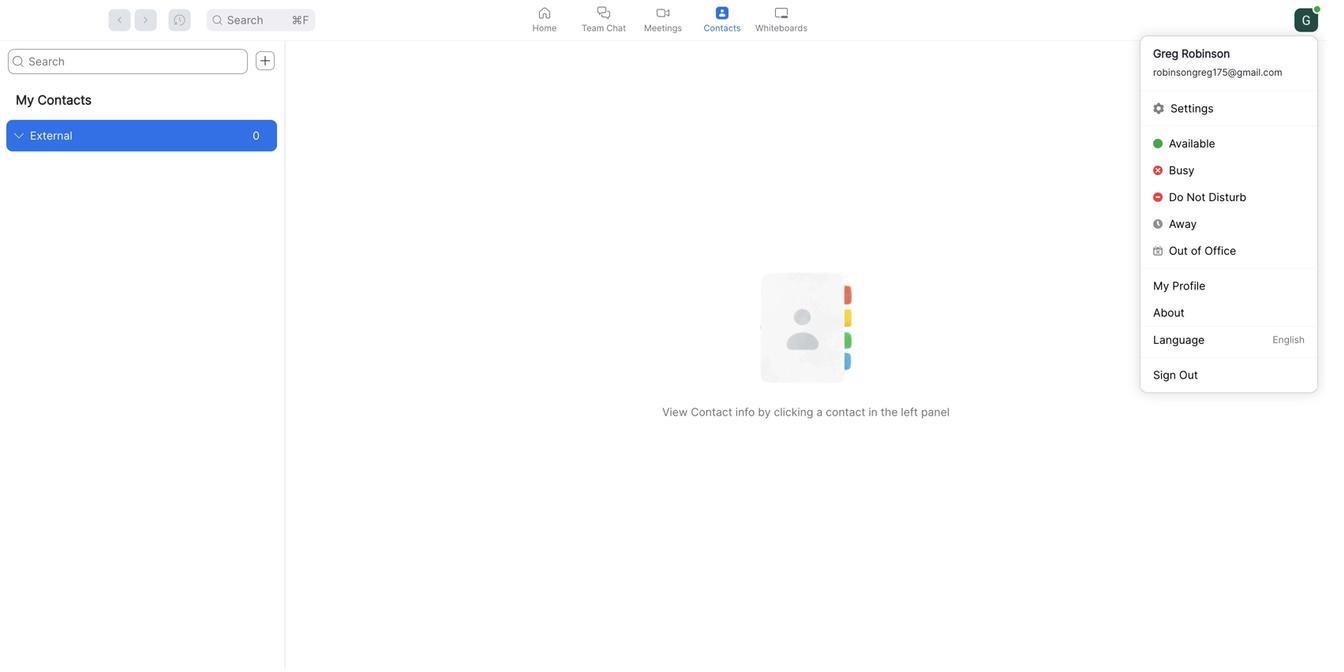 Task type: locate. For each thing, give the bounding box(es) containing it.
busy image
[[1153, 166, 1163, 175], [1153, 166, 1163, 175]]

contact
[[826, 406, 866, 419]]

by
[[758, 406, 771, 419]]

my left profile
[[1153, 279, 1169, 293]]

do not disturb button
[[1141, 184, 1318, 211]]

my
[[16, 92, 34, 108], [1153, 279, 1169, 293]]

contacts button
[[693, 0, 752, 40]]

1 vertical spatial out
[[1179, 369, 1198, 382]]

1 vertical spatial contacts
[[38, 92, 92, 108]]

my inside 'button'
[[1153, 279, 1169, 293]]

0
[[253, 129, 260, 142]]

out
[[1169, 244, 1188, 258], [1179, 369, 1198, 382]]

out right sign
[[1179, 369, 1198, 382]]

my contacts
[[16, 92, 92, 108]]

busy
[[1169, 164, 1195, 177]]

my for my contacts
[[16, 92, 34, 108]]

settings
[[1171, 102, 1214, 115]]

video on image
[[657, 7, 669, 19]]

online image
[[1314, 6, 1321, 12], [1153, 139, 1163, 148], [1153, 139, 1163, 148]]

1 horizontal spatial contacts
[[704, 23, 741, 33]]

the
[[881, 406, 898, 419]]

about
[[1153, 306, 1185, 320]]

greg robinson robinsongreg175@gmail.com
[[1153, 47, 1283, 78]]

my profile
[[1153, 279, 1206, 293]]

in
[[869, 406, 878, 419]]

contact
[[691, 406, 732, 419]]

⌘f
[[292, 13, 309, 27]]

settings button
[[1141, 95, 1318, 122]]

1 vertical spatial my
[[1153, 279, 1169, 293]]

contacts tab panel
[[0, 41, 1326, 669]]

1 horizontal spatial my
[[1153, 279, 1169, 293]]

greg
[[1153, 47, 1179, 60]]

contacts
[[704, 23, 741, 33], [38, 92, 92, 108]]

profile contact image
[[716, 7, 729, 19], [716, 7, 729, 19]]

tab list
[[515, 0, 811, 40]]

contacts right meetings
[[704, 23, 741, 33]]

view contact info by clicking a contact in the left panel
[[662, 406, 950, 419]]

team
[[582, 23, 604, 33]]

contacts inside heading
[[38, 92, 92, 108]]

home small image
[[538, 7, 551, 19], [538, 7, 551, 19]]

not
[[1187, 191, 1206, 204]]

out left of
[[1169, 244, 1188, 258]]

my inside heading
[[16, 92, 34, 108]]

home
[[533, 23, 557, 33]]

magnifier image
[[213, 15, 222, 25], [13, 56, 24, 67], [13, 56, 24, 67]]

team chat button
[[574, 0, 634, 40]]

0 vertical spatial my
[[16, 92, 34, 108]]

chevron down image
[[14, 131, 24, 141]]

available
[[1169, 137, 1215, 150]]

contacts up external
[[38, 92, 92, 108]]

office
[[1205, 244, 1236, 258]]

sign out
[[1153, 369, 1198, 382]]

my contacts heading
[[0, 81, 283, 120]]

meetings
[[644, 23, 682, 33]]

0 horizontal spatial my
[[16, 92, 34, 108]]

busy button
[[1141, 157, 1318, 184]]

0 horizontal spatial contacts
[[38, 92, 92, 108]]

online image for available 'button'
[[1153, 139, 1163, 148]]

my up chevron down image
[[16, 92, 34, 108]]

contacts inside button
[[704, 23, 741, 33]]

home button
[[515, 0, 574, 40]]

0 vertical spatial contacts
[[704, 23, 741, 33]]

Search text field
[[8, 49, 248, 74]]

magnifier image
[[213, 15, 222, 25]]

chat
[[607, 23, 626, 33]]

away image
[[1153, 219, 1163, 229]]

team chat image
[[598, 7, 610, 19], [598, 7, 610, 19]]



Task type: describe. For each thing, give the bounding box(es) containing it.
out of office button
[[1141, 238, 1318, 264]]

view
[[662, 406, 688, 419]]

do not disturb image
[[1153, 193, 1163, 202]]

profile
[[1172, 279, 1206, 293]]

search
[[227, 13, 263, 27]]

setting image
[[1153, 103, 1164, 114]]

my contacts tree
[[0, 81, 283, 152]]

external
[[30, 129, 72, 142]]

about button
[[1141, 300, 1318, 326]]

sign out button
[[1141, 362, 1318, 389]]

away button
[[1141, 211, 1318, 238]]

tab list containing home
[[515, 0, 811, 40]]

english
[[1273, 334, 1305, 346]]

my for my profile
[[1153, 279, 1169, 293]]

out of office image
[[1153, 246, 1163, 256]]

out of office
[[1169, 244, 1236, 258]]

away
[[1169, 217, 1197, 231]]

of
[[1191, 244, 1202, 258]]

a
[[817, 406, 823, 419]]

avatar image
[[1295, 8, 1318, 32]]

online image for online icon
[[1314, 6, 1321, 12]]

available button
[[1141, 130, 1318, 157]]

do not disturb
[[1169, 191, 1247, 204]]

do not disturb image
[[1153, 193, 1163, 202]]

whiteboards
[[756, 23, 808, 33]]

clicking
[[774, 406, 813, 419]]

whiteboard small image
[[775, 7, 788, 19]]

plus small image
[[260, 55, 271, 66]]

0 vertical spatial out
[[1169, 244, 1188, 258]]

whiteboards button
[[752, 0, 811, 40]]

sign
[[1153, 369, 1176, 382]]

team chat
[[582, 23, 626, 33]]

info
[[736, 406, 755, 419]]

out of office image
[[1153, 246, 1163, 256]]

away image
[[1153, 219, 1163, 229]]

plus small image
[[260, 55, 271, 66]]

panel
[[921, 406, 950, 419]]

setting image
[[1153, 103, 1164, 114]]

video on image
[[657, 7, 669, 19]]

left
[[901, 406, 918, 419]]

robinsongreg175@gmail.com
[[1153, 67, 1283, 78]]

robinson
[[1182, 47, 1230, 60]]

chevron down image
[[14, 131, 24, 141]]

my profile button
[[1141, 273, 1318, 300]]

meetings button
[[634, 0, 693, 40]]

my contacts grouping, external, 0 items enclose, level 2, 1 of 1, tree item
[[6, 120, 277, 152]]

do
[[1169, 191, 1184, 204]]

language
[[1153, 334, 1205, 347]]

whiteboard small image
[[775, 7, 788, 19]]

disturb
[[1209, 191, 1247, 204]]

online image
[[1314, 6, 1321, 12]]



